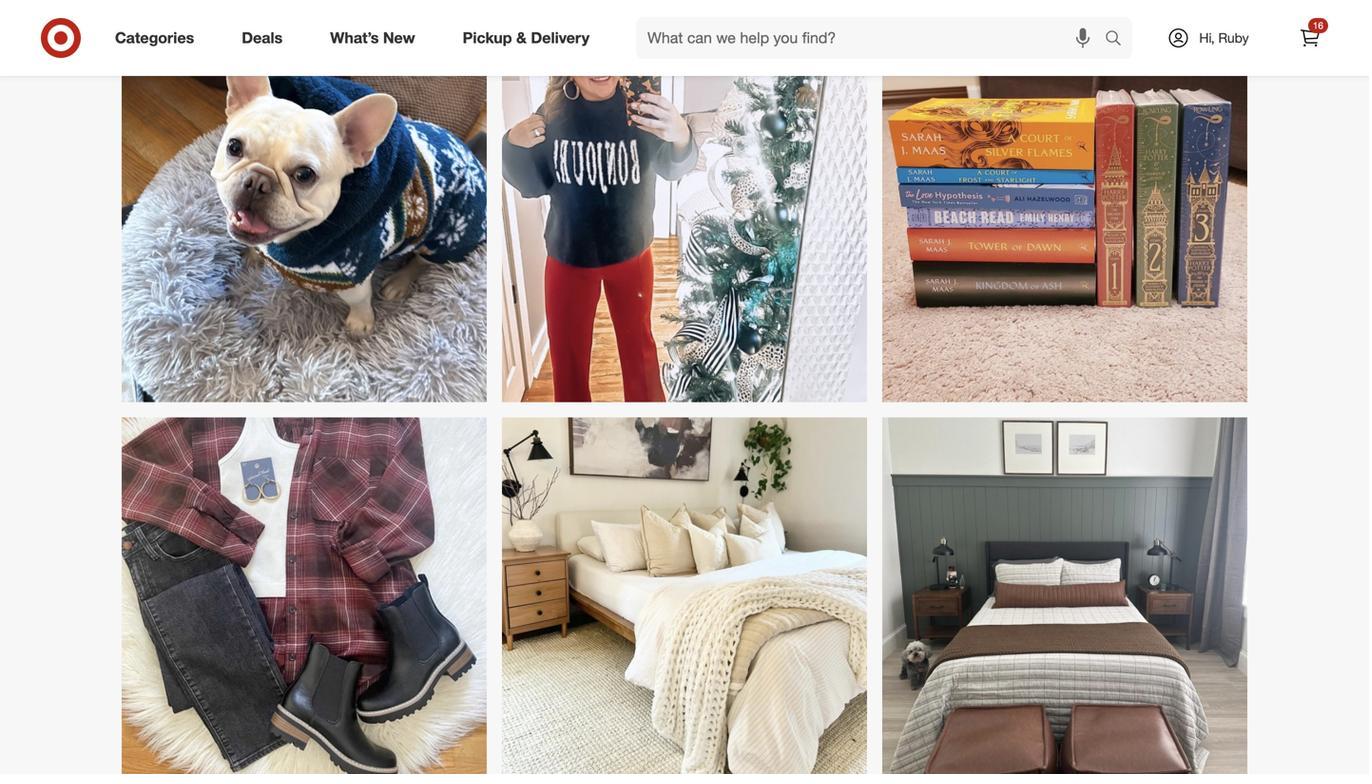 Task type: describe. For each thing, give the bounding box(es) containing it.
user image by @dijuliohome image
[[502, 418, 867, 775]]

What can we help you find? suggestions appear below search field
[[636, 17, 1110, 59]]

what's new
[[330, 29, 415, 47]]

pickup
[[463, 29, 512, 47]]

hi,
[[1199, 29, 1215, 46]]

search button
[[1096, 17, 1142, 63]]

new
[[383, 29, 415, 47]]

16 link
[[1289, 17, 1331, 59]]

categories
[[115, 29, 194, 47]]

user image by @this.dood.teddi image
[[882, 0, 1247, 23]]

categories link
[[99, 17, 218, 59]]

user image by @win.the.frenchie image
[[122, 38, 487, 403]]

hi, ruby
[[1199, 29, 1249, 46]]

user image by @gotargeting image
[[122, 418, 487, 775]]

user image by @honeylaurelhome image
[[882, 418, 1247, 775]]

deals
[[242, 29, 283, 47]]



Task type: vqa. For each thing, say whether or not it's contained in the screenshot.
the rightmost Free Shipping * * Exclusions Apply. In Stock At  Baton Rouge Siegen Ready Within 2 Hours With Pickup
no



Task type: locate. For each thing, give the bounding box(es) containing it.
what's new link
[[314, 17, 439, 59]]

&
[[516, 29, 527, 47]]

delivery
[[531, 29, 590, 47]]

16
[[1313, 19, 1324, 31]]

pickup & delivery
[[463, 29, 590, 47]]

ruby
[[1218, 29, 1249, 46]]

search
[[1096, 30, 1142, 49]]

what's
[[330, 29, 379, 47]]

deals link
[[226, 17, 306, 59]]

pickup & delivery link
[[447, 17, 613, 59]]

user image by @jeanlovesbooks image
[[882, 38, 1247, 403]]

user image by @sheshe830 image
[[502, 38, 867, 403]]



